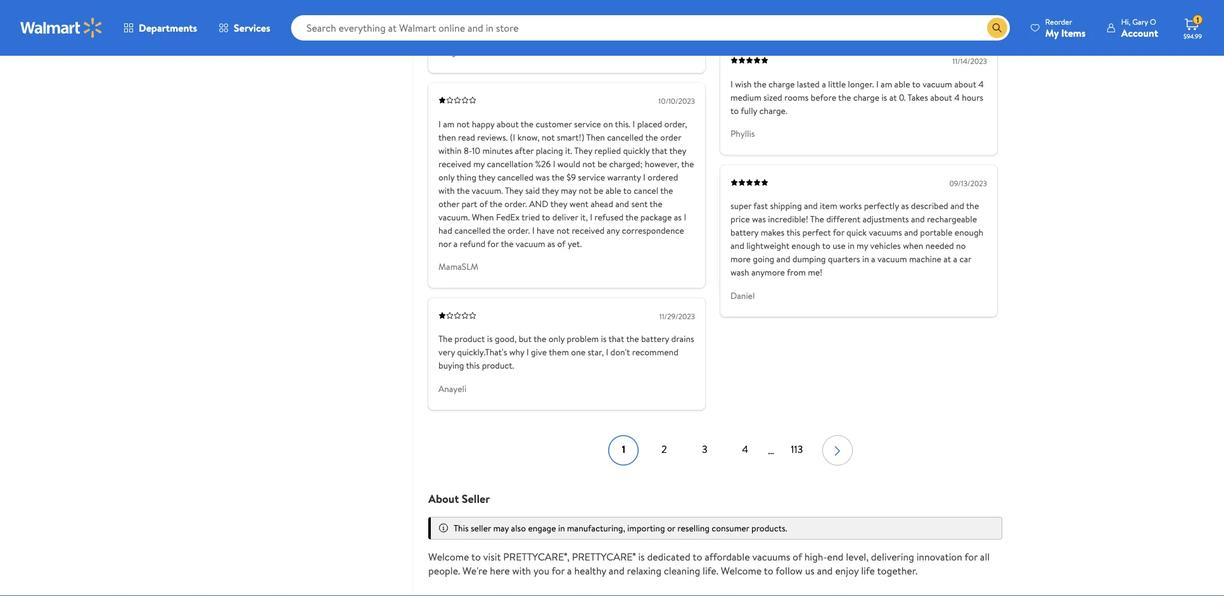 Task type: vqa. For each thing, say whether or not it's contained in the screenshot.
Twin
no



Task type: describe. For each thing, give the bounding box(es) containing it.
item
[[820, 200, 838, 212]]

the inside the product is good, but the only problem is that the battery drains very quickly.that's why i give them one star, i don't recommend buying this product.
[[439, 333, 453, 345]]

at inside super fast shipping and item works perfectly as described and the price was incredible!  the different adjustments and rechargeable battery makes this perfect for quick vacuums and portable enough and lightweight enough to use in my vehicles when needed no more going and dumping quarters in a vacuum machine at a car wash anymore from me!
[[944, 253, 952, 265]]

life.
[[703, 564, 719, 578]]

this inside super fast shipping and item works perfectly as described and the price was incredible!  the different adjustments and rechargeable battery makes this perfect for quick vacuums and portable enough and lightweight enough to use in my vehicles when needed no more going and dumping quarters in a vacuum machine at a car wash anymore from me!
[[787, 226, 801, 239]]

we're
[[463, 564, 488, 578]]

0 horizontal spatial 1
[[622, 442, 626, 456]]

then
[[439, 131, 456, 143]]

vacuums inside super fast shipping and item works perfectly as described and the price was incredible!  the different adjustments and rechargeable battery makes this perfect for quick vacuums and portable enough and lightweight enough to use in my vehicles when needed no more going and dumping quarters in a vacuum machine at a car wash anymore from me!
[[869, 226, 903, 239]]

09/13/2023
[[950, 178, 988, 188]]

my inside super fast shipping and item works perfectly as described and the price was incredible!  the different adjustments and rechargeable battery makes this perfect for quick vacuums and portable enough and lightweight enough to use in my vehicles when needed no more going and dumping quarters in a vacuum machine at a car wash anymore from me!
[[857, 240, 869, 252]]

11/14/2023
[[953, 56, 988, 66]]

0 vertical spatial be
[[598, 157, 607, 170]]

but
[[519, 333, 532, 345]]

reorder
[[1046, 16, 1073, 27]]

end
[[828, 550, 844, 564]]

order,
[[665, 117, 688, 130]]

(i
[[510, 131, 516, 143]]

seller
[[462, 491, 490, 507]]

products.
[[752, 522, 788, 535]]

1 link
[[609, 435, 639, 466]]

consumer
[[712, 522, 750, 535]]

2 horizontal spatial about
[[955, 78, 977, 90]]

2 horizontal spatial in
[[863, 253, 870, 265]]

i right star, in the bottom left of the page
[[606, 346, 609, 358]]

hi, gary o account
[[1122, 16, 1159, 40]]

for inside i am not happy about the customer service on this.  i placed order, then read reviews. (i know, not smart!) then cancelled the order within 8-10 minutes after placing it. they replied quickly that they received my cancellation %26 i would not be charged; however, the only thing they cancelled was the $9 service warranty i ordered with the vacuum.  they said they may not be able to cancel the other part of the order.  and they went ahead and sent the vacuum.  when fedex tried to deliver it, i refused the package as i had cancelled the order.  i have not received any correspondence nor a refund for the vacuum as of yet.
[[488, 237, 499, 250]]

a inside i wish the charge lasted a little longer. i am able to vacuum about 4 medium sized rooms before the charge is at 0. takes about 4 hours to fully charge.
[[822, 78, 826, 90]]

and left the item
[[804, 200, 818, 212]]

am inside i wish the charge lasted a little longer. i am able to vacuum about 4 medium sized rooms before the charge is at 0. takes about 4 hours to fully charge.
[[881, 78, 893, 90]]

it.
[[566, 144, 573, 156]]

lightweight
[[747, 240, 790, 252]]

1 vertical spatial service
[[578, 171, 605, 183]]

1 vertical spatial be
[[594, 184, 604, 196]]

my inside i am not happy about the customer service on this.  i placed order, then read reviews. (i know, not smart!) then cancelled the order within 8-10 minutes after placing it. they replied quickly that they received my cancellation %26 i would not be charged; however, the only thing they cancelled was the $9 service warranty i ordered with the vacuum.  they said they may not be able to cancel the other part of the order.  and they went ahead and sent the vacuum.  when fedex tried to deliver it, i refused the package as i had cancelled the order.  i have not received any correspondence nor a refund for the vacuum as of yet.
[[474, 157, 485, 170]]

delivering
[[872, 550, 915, 564]]

my
[[1046, 26, 1059, 40]]

not up placing
[[542, 131, 555, 143]]

departments
[[139, 21, 197, 35]]

quick
[[847, 226, 867, 239]]

me!
[[808, 266, 823, 278]]

innovation
[[917, 550, 963, 564]]

0 horizontal spatial 4
[[743, 442, 749, 456]]

to inside super fast shipping and item works perfectly as described and the price was incredible!  the different adjustments and rechargeable battery makes this perfect for quick vacuums and portable enough and lightweight enough to use in my vehicles when needed no more going and dumping quarters in a vacuum machine at a car wash anymore from me!
[[823, 240, 831, 252]]

i left have
[[532, 224, 535, 236]]

0 horizontal spatial in
[[558, 522, 565, 535]]

shipping
[[770, 200, 802, 212]]

went
[[570, 197, 589, 210]]

not up read
[[457, 117, 470, 130]]

1 vertical spatial received
[[572, 224, 605, 236]]

and up more
[[731, 240, 745, 252]]

vacuums inside welcome to visit prettycare®, prettycare® is dedicated to affordable vacuums of high-end level, delivering innovation for all people. we're here with you for a healthy and relaxing cleaning life. welcome to follow us and enjoy life together.
[[753, 550, 791, 564]]

0 vertical spatial order.
[[505, 197, 527, 210]]

reviews.
[[477, 131, 508, 143]]

visit
[[484, 550, 501, 564]]

refused
[[595, 211, 624, 223]]

0 horizontal spatial received
[[439, 157, 471, 170]]

i right longer.
[[877, 78, 879, 90]]

they up deliver
[[551, 197, 568, 210]]

10/10/2023
[[659, 96, 695, 106]]

have
[[537, 224, 555, 236]]

items
[[1062, 26, 1086, 40]]

for right you
[[552, 564, 565, 578]]

walmart image
[[20, 18, 103, 38]]

sent
[[632, 197, 648, 210]]

that inside i am not happy about the customer service on this.  i placed order, then read reviews. (i know, not smart!) then cancelled the order within 8-10 minutes after placing it. they replied quickly that they received my cancellation %26 i would not be charged; however, the only thing they cancelled was the $9 service warranty i ordered with the vacuum.  they said they may not be able to cancel the other part of the order.  and they went ahead and sent the vacuum.  when fedex tried to deliver it, i refused the package as i had cancelled the order.  i have not received any correspondence nor a refund for the vacuum as of yet.
[[652, 144, 668, 156]]

1 vertical spatial order.
[[508, 224, 530, 236]]

1 horizontal spatial enough
[[955, 226, 984, 239]]

affordable
[[705, 550, 750, 564]]

to up takes
[[913, 78, 921, 90]]

level,
[[846, 550, 869, 564]]

0 horizontal spatial welcome
[[429, 550, 469, 564]]

super fast shipping and item works perfectly as described and the price was incredible!  the different adjustments and rechargeable battery makes this perfect for quick vacuums and portable enough and lightweight enough to use in my vehicles when needed no more going and dumping quarters in a vacuum machine at a car wash anymore from me!
[[731, 200, 984, 278]]

had
[[439, 224, 452, 236]]

customer
[[536, 117, 572, 130]]

i right it,
[[590, 211, 593, 223]]

product.
[[482, 359, 514, 372]]

1 vertical spatial of
[[558, 237, 566, 250]]

not up went
[[579, 184, 592, 196]]

fast
[[754, 200, 768, 212]]

anayeli
[[439, 382, 467, 395]]

here
[[490, 564, 510, 578]]

fully
[[741, 104, 758, 117]]

thing
[[457, 171, 477, 183]]

1 vertical spatial charge
[[854, 91, 880, 103]]

machine
[[910, 253, 942, 265]]

not down deliver
[[557, 224, 570, 236]]

and up "when"
[[905, 226, 919, 239]]

people.
[[429, 564, 460, 578]]

only inside the product is good, but the only problem is that the battery drains very quickly.that's why i give them one star, i don't recommend buying this product.
[[549, 333, 565, 345]]

services button
[[208, 13, 281, 43]]

works
[[840, 200, 862, 212]]

about inside i am not happy about the customer service on this.  i placed order, then read reviews. (i know, not smart!) then cancelled the order within 8-10 minutes after placing it. they replied quickly that they received my cancellation %26 i would not be charged; however, the only thing they cancelled was the $9 service warranty i ordered with the vacuum.  they said they may not be able to cancel the other part of the order.  and they went ahead and sent the vacuum.  when fedex tried to deliver it, i refused the package as i had cancelled the order.  i have not received any correspondence nor a refund for the vacuum as of yet.
[[497, 117, 519, 130]]

vacuum inside i wish the charge lasted a little longer. i am able to vacuum about 4 medium sized rooms before the charge is at 0. takes about 4 hours to fully charge.
[[923, 78, 953, 90]]

1 horizontal spatial vacuum.
[[472, 184, 503, 196]]

cleaning
[[664, 564, 701, 578]]

to left fully
[[731, 104, 739, 117]]

is up quickly.that's
[[487, 333, 493, 345]]

takes
[[908, 91, 929, 103]]

Search search field
[[291, 15, 1010, 41]]

to left the follow
[[764, 564, 774, 578]]

wish
[[735, 78, 752, 90]]

and up "from"
[[777, 253, 791, 265]]

perfect
[[803, 226, 831, 239]]

Walmart Site-Wide search field
[[291, 15, 1010, 41]]

read
[[458, 131, 475, 143]]

this seller may also engage in manufacturing, importing or reselling consumer products.
[[454, 522, 788, 535]]

said
[[525, 184, 540, 196]]

longer.
[[848, 78, 875, 90]]

i left 'wish'
[[731, 78, 733, 90]]

dedicated
[[648, 550, 691, 564]]

correspondence
[[622, 224, 684, 236]]

why
[[509, 346, 525, 358]]

only inside i am not happy about the customer service on this.  i placed order, then read reviews. (i know, not smart!) then cancelled the order within 8-10 minutes after placing it. they replied quickly that they received my cancellation %26 i would not be charged; however, the only thing they cancelled was the $9 service warranty i ordered with the vacuum.  they said they may not be able to cancel the other part of the order.  and they went ahead and sent the vacuum.  when fedex tried to deliver it, i refused the package as i had cancelled the order.  i have not received any correspondence nor a refund for the vacuum as of yet.
[[439, 171, 455, 183]]

with inside i am not happy about the customer service on this.  i placed order, then read reviews. (i know, not smart!) then cancelled the order within 8-10 minutes after placing it. they replied quickly that they received my cancellation %26 i would not be charged; however, the only thing they cancelled was the $9 service warranty i ordered with the vacuum.  they said they may not be able to cancel the other part of the order.  and they went ahead and sent the vacuum.  when fedex tried to deliver it, i refused the package as i had cancelled the order.  i have not received any correspondence nor a refund for the vacuum as of yet.
[[439, 184, 455, 196]]

charge.
[[760, 104, 788, 117]]

however,
[[645, 157, 680, 170]]

adjustments
[[863, 213, 909, 225]]

healthy
[[575, 564, 607, 578]]

the inside super fast shipping and item works perfectly as described and the price was incredible!  the different adjustments and rechargeable battery makes this perfect for quick vacuums and portable enough and lightweight enough to use in my vehicles when needed no more going and dumping quarters in a vacuum machine at a car wash anymore from me!
[[811, 213, 825, 225]]

0 vertical spatial cancelled
[[607, 131, 644, 143]]

as inside super fast shipping and item works perfectly as described and the price was incredible!  the different adjustments and rechargeable battery makes this perfect for quick vacuums and portable enough and lightweight enough to use in my vehicles when needed no more going and dumping quarters in a vacuum machine at a car wash anymore from me!
[[902, 200, 909, 212]]

is inside i wish the charge lasted a little longer. i am able to vacuum about 4 medium sized rooms before the charge is at 0. takes about 4 hours to fully charge.
[[882, 91, 888, 103]]

daniel
[[731, 289, 755, 302]]

able inside i am not happy about the customer service on this.  i placed order, then read reviews. (i know, not smart!) then cancelled the order within 8-10 minutes after placing it. they replied quickly that they received my cancellation %26 i would not be charged; however, the only thing they cancelled was the $9 service warranty i ordered with the vacuum.  they said they may not be able to cancel the other part of the order.  and they went ahead and sent the vacuum.  when fedex tried to deliver it, i refused the package as i had cancelled the order.  i have not received any correspondence nor a refund for the vacuum as of yet.
[[606, 184, 622, 196]]

for inside super fast shipping and item works perfectly as described and the price was incredible!  the different adjustments and rechargeable battery makes this perfect for quick vacuums and portable enough and lightweight enough to use in my vehicles when needed no more going and dumping quarters in a vacuum machine at a car wash anymore from me!
[[833, 226, 845, 239]]

quarters
[[828, 253, 861, 265]]

search icon image
[[993, 23, 1003, 33]]

package
[[641, 211, 672, 223]]

us
[[806, 564, 815, 578]]

super
[[731, 200, 752, 212]]

and right us on the right bottom of the page
[[817, 564, 833, 578]]

sized
[[764, 91, 783, 103]]

0 vertical spatial 4
[[979, 78, 984, 90]]

the inside super fast shipping and item works perfectly as described and the price was incredible!  the different adjustments and rechargeable battery makes this perfect for quick vacuums and portable enough and lightweight enough to use in my vehicles when needed no more going and dumping quarters in a vacuum machine at a car wash anymore from me!
[[967, 200, 980, 212]]

placed
[[637, 117, 663, 130]]

part
[[462, 197, 478, 210]]

i right %26 at left top
[[553, 157, 556, 170]]

high-
[[805, 550, 828, 564]]

is up star, in the bottom left of the page
[[601, 333, 607, 345]]

they down order
[[670, 144, 687, 156]]

to up have
[[542, 211, 551, 223]]

vehicles
[[871, 240, 901, 252]]

0 vertical spatial of
[[480, 197, 488, 210]]

113
[[791, 442, 803, 456]]

1 vertical spatial they
[[505, 184, 523, 196]]

1 horizontal spatial welcome
[[721, 564, 762, 578]]

deliver
[[553, 211, 578, 223]]



Task type: locate. For each thing, give the bounding box(es) containing it.
1 vertical spatial 1
[[622, 442, 626, 456]]

0 horizontal spatial cancelled
[[455, 224, 491, 236]]

able up 0.
[[895, 78, 911, 90]]

1 horizontal spatial may
[[561, 184, 577, 196]]

i right package at the right top of the page
[[684, 211, 687, 223]]

0 horizontal spatial vacuum.
[[439, 211, 470, 223]]

1 horizontal spatial in
[[848, 240, 855, 252]]

only up them
[[549, 333, 565, 345]]

of left yet.
[[558, 237, 566, 250]]

1 horizontal spatial 4
[[955, 91, 960, 103]]

vacuum.
[[472, 184, 503, 196], [439, 211, 470, 223]]

1 vertical spatial 4
[[955, 91, 960, 103]]

then
[[587, 131, 605, 143]]

0 horizontal spatial this
[[466, 359, 480, 372]]

to left life.
[[693, 550, 703, 564]]

relaxing
[[627, 564, 662, 578]]

0 horizontal spatial may
[[493, 522, 509, 535]]

0 vertical spatial at
[[890, 91, 897, 103]]

battery inside the product is good, but the only problem is that the battery drains very quickly.that's why i give them one star, i don't recommend buying this product.
[[641, 333, 670, 345]]

1 vertical spatial vacuum.
[[439, 211, 470, 223]]

about seller
[[429, 491, 490, 507]]

prettycare®
[[572, 550, 636, 564]]

at left 0.
[[890, 91, 897, 103]]

am up the then
[[443, 117, 455, 130]]

0 horizontal spatial charge
[[769, 78, 795, 90]]

charged;
[[610, 157, 643, 170]]

0 vertical spatial my
[[474, 157, 485, 170]]

enough
[[955, 226, 984, 239], [792, 240, 821, 252]]

i am not happy about the customer service on this.  i placed order, then read reviews. (i know, not smart!) then cancelled the order within 8-10 minutes after placing it. they replied quickly that they received my cancellation %26 i would not be charged; however, the only thing they cancelled was the $9 service warranty i ordered with the vacuum.  they said they may not be able to cancel the other part of the order.  and they went ahead and sent the vacuum.  when fedex tried to deliver it, i refused the package as i had cancelled the order.  i have not received any correspondence nor a refund for the vacuum as of yet.
[[439, 117, 694, 250]]

tried
[[522, 211, 540, 223]]

0 vertical spatial battery
[[731, 226, 759, 239]]

2 horizontal spatial 4
[[979, 78, 984, 90]]

and
[[616, 197, 629, 210], [804, 200, 818, 212], [951, 200, 965, 212], [912, 213, 925, 225], [905, 226, 919, 239], [731, 240, 745, 252], [777, 253, 791, 265], [609, 564, 625, 578], [817, 564, 833, 578]]

1
[[1197, 14, 1200, 25], [622, 442, 626, 456]]

incredible!
[[768, 213, 809, 225]]

a left healthy
[[567, 564, 572, 578]]

service up then at the left top of page
[[574, 117, 601, 130]]

1 vertical spatial vacuums
[[753, 550, 791, 564]]

departments button
[[113, 13, 208, 43]]

i up the then
[[439, 117, 441, 130]]

1 horizontal spatial am
[[881, 78, 893, 90]]

described
[[911, 200, 949, 212]]

vacuum. up part
[[472, 184, 503, 196]]

received down within
[[439, 157, 471, 170]]

lasted
[[797, 78, 820, 90]]

as down have
[[548, 237, 555, 250]]

0 horizontal spatial my
[[474, 157, 485, 170]]

from
[[787, 266, 806, 278]]

a inside i am not happy about the customer service on this.  i placed order, then read reviews. (i know, not smart!) then cancelled the order within 8-10 minutes after placing it. they replied quickly that they received my cancellation %26 i would not be charged; however, the only thing they cancelled was the $9 service warranty i ordered with the vacuum.  they said they may not be able to cancel the other part of the order.  and they went ahead and sent the vacuum.  when fedex tried to deliver it, i refused the package as i had cancelled the order.  i have not received any correspondence nor a refund for the vacuum as of yet.
[[454, 237, 458, 250]]

was down fast
[[752, 213, 766, 225]]

welcome down this
[[429, 550, 469, 564]]

life
[[862, 564, 875, 578]]

as up adjustments
[[902, 200, 909, 212]]

this
[[787, 226, 801, 239], [466, 359, 480, 372]]

0 vertical spatial received
[[439, 157, 471, 170]]

quickly.that's
[[457, 346, 507, 358]]

0 vertical spatial service
[[574, 117, 601, 130]]

1 left 2
[[622, 442, 626, 456]]

as
[[902, 200, 909, 212], [674, 211, 682, 223], [548, 237, 555, 250]]

vacuum down vehicles
[[878, 253, 908, 265]]

cancelled up refund on the left of page
[[455, 224, 491, 236]]

1 up '$94.99'
[[1197, 14, 1200, 25]]

0 vertical spatial vacuums
[[869, 226, 903, 239]]

drains
[[672, 333, 695, 345]]

service right $9
[[578, 171, 605, 183]]

enough up no
[[955, 226, 984, 239]]

1 horizontal spatial charge
[[854, 91, 880, 103]]

0 horizontal spatial of
[[480, 197, 488, 210]]

order. up fedex on the left of page
[[505, 197, 527, 210]]

2 link
[[649, 435, 680, 466]]

0 vertical spatial vacuum.
[[472, 184, 503, 196]]

0 horizontal spatial that
[[609, 333, 625, 345]]

2 vertical spatial vacuum
[[878, 253, 908, 265]]

0 horizontal spatial vacuums
[[753, 550, 791, 564]]

rooms
[[785, 91, 809, 103]]

0 vertical spatial may
[[561, 184, 577, 196]]

charge up sized
[[769, 78, 795, 90]]

1 horizontal spatial with
[[513, 564, 531, 578]]

4 up hours
[[979, 78, 984, 90]]

this inside the product is good, but the only problem is that the battery drains very quickly.that's why i give them one star, i don't recommend buying this product.
[[466, 359, 480, 372]]

1 vertical spatial at
[[944, 253, 952, 265]]

1 horizontal spatial 1
[[1197, 14, 1200, 25]]

1 vertical spatial only
[[549, 333, 565, 345]]

be down replied
[[598, 157, 607, 170]]

a
[[822, 78, 826, 90], [454, 237, 458, 250], [872, 253, 876, 265], [954, 253, 958, 265], [567, 564, 572, 578]]

welcome right life.
[[721, 564, 762, 578]]

as right package at the right top of the page
[[674, 211, 682, 223]]

they right it.
[[575, 144, 593, 156]]

any
[[607, 224, 620, 236]]

and up rechargeable
[[951, 200, 965, 212]]

hours
[[962, 91, 984, 103]]

is left dedicated
[[639, 550, 645, 564]]

vacuum up takes
[[923, 78, 953, 90]]

more
[[731, 253, 751, 265]]

a left car on the top of page
[[954, 253, 958, 265]]

battery down price
[[731, 226, 759, 239]]

that up don't
[[609, 333, 625, 345]]

order
[[661, 131, 682, 143]]

to down the warranty
[[624, 184, 632, 196]]

manufacturing,
[[567, 522, 626, 535]]

1 horizontal spatial battery
[[731, 226, 759, 239]]

0 horizontal spatial vacuum
[[516, 237, 546, 250]]

with up other
[[439, 184, 455, 196]]

that inside the product is good, but the only problem is that the battery drains very quickly.that's why i give them one star, i don't recommend buying this product.
[[609, 333, 625, 345]]

don't
[[611, 346, 630, 358]]

1 vertical spatial about
[[931, 91, 953, 103]]

not right would
[[583, 157, 596, 170]]

0 vertical spatial charge
[[769, 78, 795, 90]]

0 horizontal spatial only
[[439, 171, 455, 183]]

charge down longer.
[[854, 91, 880, 103]]

may
[[561, 184, 577, 196], [493, 522, 509, 535]]

about right takes
[[931, 91, 953, 103]]

2 vertical spatial in
[[558, 522, 565, 535]]

little
[[829, 78, 846, 90]]

2 vertical spatial cancelled
[[455, 224, 491, 236]]

the up 'perfect'
[[811, 213, 825, 225]]

0 horizontal spatial was
[[536, 171, 550, 183]]

with
[[439, 184, 455, 196], [513, 564, 531, 578]]

give
[[531, 346, 547, 358]]

received down it,
[[572, 224, 605, 236]]

at inside i wish the charge lasted a little longer. i am able to vacuum about 4 medium sized rooms before the charge is at 0. takes about 4 hours to fully charge.
[[890, 91, 897, 103]]

0 horizontal spatial as
[[548, 237, 555, 250]]

a down vehicles
[[872, 253, 876, 265]]

1 horizontal spatial was
[[752, 213, 766, 225]]

vacuum inside i am not happy about the customer service on this.  i placed order, then read reviews. (i know, not smart!) then cancelled the order within 8-10 minutes after placing it. they replied quickly that they received my cancellation %26 i would not be charged; however, the only thing they cancelled was the $9 service warranty i ordered with the vacuum.  they said they may not be able to cancel the other part of the order.  and they went ahead and sent the vacuum.  when fedex tried to deliver it, i refused the package as i had cancelled the order.  i have not received any correspondence nor a refund for the vacuum as of yet.
[[516, 237, 546, 250]]

1 horizontal spatial at
[[944, 253, 952, 265]]

0 horizontal spatial about
[[497, 117, 519, 130]]

and left sent
[[616, 197, 629, 210]]

before
[[811, 91, 837, 103]]

the up very
[[439, 333, 453, 345]]

0 horizontal spatial at
[[890, 91, 897, 103]]

1 horizontal spatial about
[[931, 91, 953, 103]]

i up "cancel"
[[643, 171, 646, 183]]

11/29/2023
[[660, 311, 695, 322]]

good,
[[495, 333, 517, 345]]

needed
[[926, 240, 954, 252]]

1 vertical spatial was
[[752, 213, 766, 225]]

battery up "recommend"
[[641, 333, 670, 345]]

was down %26 at left top
[[536, 171, 550, 183]]

of up when
[[480, 197, 488, 210]]

hi,
[[1122, 16, 1131, 27]]

113 link
[[782, 435, 813, 466]]

at down the needed
[[944, 253, 952, 265]]

my down 10
[[474, 157, 485, 170]]

1 horizontal spatial they
[[575, 144, 593, 156]]

i right this.
[[633, 117, 635, 130]]

able
[[895, 78, 911, 90], [606, 184, 622, 196]]

am
[[881, 78, 893, 90], [443, 117, 455, 130]]

you
[[534, 564, 550, 578]]

4 left ...
[[743, 442, 749, 456]]

makes
[[761, 226, 785, 239]]

in right engage at the bottom of page
[[558, 522, 565, 535]]

was inside super fast shipping and item works perfectly as described and the price was incredible!  the different adjustments and rechargeable battery makes this perfect for quick vacuums and portable enough and lightweight enough to use in my vehicles when needed no more going and dumping quarters in a vacuum machine at a car wash anymore from me!
[[752, 213, 766, 225]]

prettycare®,
[[504, 550, 570, 564]]

is inside welcome to visit prettycare®, prettycare® is dedicated to affordable vacuums of high-end level, delivering innovation for all people. we're here with you for a healthy and relaxing cleaning life. welcome to follow us and enjoy life together.
[[639, 550, 645, 564]]

about up hours
[[955, 78, 977, 90]]

anymore
[[752, 266, 785, 278]]

vacuum down have
[[516, 237, 546, 250]]

0 vertical spatial am
[[881, 78, 893, 90]]

minutes
[[483, 144, 513, 156]]

this down incredible!
[[787, 226, 801, 239]]

and down described
[[912, 213, 925, 225]]

service
[[574, 117, 601, 130], [578, 171, 605, 183]]

they left said
[[505, 184, 523, 196]]

0 horizontal spatial am
[[443, 117, 455, 130]]

when
[[472, 211, 494, 223]]

0 vertical spatial 1
[[1197, 14, 1200, 25]]

ahead
[[591, 197, 614, 210]]

4 link
[[730, 435, 761, 466]]

1 horizontal spatial able
[[895, 78, 911, 90]]

vacuums down the products.
[[753, 550, 791, 564]]

together.
[[878, 564, 918, 578]]

3
[[702, 442, 708, 456]]

1 horizontal spatial vacuum
[[878, 253, 908, 265]]

0 vertical spatial they
[[575, 144, 593, 156]]

may left also
[[493, 522, 509, 535]]

3 link
[[690, 435, 720, 466]]

cancelled down this.
[[607, 131, 644, 143]]

0 horizontal spatial they
[[505, 184, 523, 196]]

with inside welcome to visit prettycare®, prettycare® is dedicated to affordable vacuums of high-end level, delivering innovation for all people. we're here with you for a healthy and relaxing cleaning life. welcome to follow us and enjoy life together.
[[513, 564, 531, 578]]

quickly
[[623, 144, 650, 156]]

for up use
[[833, 226, 845, 239]]

a inside welcome to visit prettycare®, prettycare® is dedicated to affordable vacuums of high-end level, delivering innovation for all people. we're here with you for a healthy and relaxing cleaning life. welcome to follow us and enjoy life together.
[[567, 564, 572, 578]]

0 horizontal spatial with
[[439, 184, 455, 196]]

at
[[890, 91, 897, 103], [944, 253, 952, 265]]

1 horizontal spatial vacuums
[[869, 226, 903, 239]]

1 vertical spatial vacuum
[[516, 237, 546, 250]]

0 horizontal spatial the
[[439, 333, 453, 345]]

within
[[439, 144, 462, 156]]

they right "thing"
[[479, 171, 496, 183]]

1 vertical spatial cancelled
[[498, 171, 534, 183]]

1 horizontal spatial as
[[674, 211, 682, 223]]

1 horizontal spatial the
[[811, 213, 825, 225]]

was inside i am not happy about the customer service on this.  i placed order, then read reviews. (i know, not smart!) then cancelled the order within 8-10 minutes after placing it. they replied quickly that they received my cancellation %26 i would not be charged; however, the only thing they cancelled was the $9 service warranty i ordered with the vacuum.  they said they may not be able to cancel the other part of the order.  and they went ahead and sent the vacuum.  when fedex tried to deliver it, i refused the package as i had cancelled the order.  i have not received any correspondence nor a refund for the vacuum as of yet.
[[536, 171, 550, 183]]

0 vertical spatial only
[[439, 171, 455, 183]]

battery inside super fast shipping and item works perfectly as described and the price was incredible!  the different adjustments and rechargeable battery makes this perfect for quick vacuums and portable enough and lightweight enough to use in my vehicles when needed no more going and dumping quarters in a vacuum machine at a car wash anymore from me!
[[731, 226, 759, 239]]

of
[[480, 197, 488, 210], [558, 237, 566, 250], [793, 550, 802, 564]]

other
[[439, 197, 460, 210]]

received
[[439, 157, 471, 170], [572, 224, 605, 236]]

0 vertical spatial in
[[848, 240, 855, 252]]

my
[[474, 157, 485, 170], [857, 240, 869, 252]]

to left 'visit'
[[472, 550, 481, 564]]

of inside welcome to visit prettycare®, prettycare® is dedicated to affordable vacuums of high-end level, delivering innovation for all people. we're here with you for a healthy and relaxing cleaning life. welcome to follow us and enjoy life together.
[[793, 550, 802, 564]]

that up however, on the top of the page
[[652, 144, 668, 156]]

0 horizontal spatial battery
[[641, 333, 670, 345]]

seller
[[471, 522, 491, 535]]

1 horizontal spatial received
[[572, 224, 605, 236]]

may inside i am not happy about the customer service on this.  i placed order, then read reviews. (i know, not smart!) then cancelled the order within 8-10 minutes after placing it. they replied quickly that they received my cancellation %26 i would not be charged; however, the only thing they cancelled was the $9 service warranty i ordered with the vacuum.  they said they may not be able to cancel the other part of the order.  and they went ahead and sent the vacuum.  when fedex tried to deliver it, i refused the package as i had cancelled the order.  i have not received any correspondence nor a refund for the vacuum as of yet.
[[561, 184, 577, 196]]

and inside i am not happy about the customer service on this.  i placed order, then read reviews. (i know, not smart!) then cancelled the order within 8-10 minutes after placing it. they replied quickly that they received my cancellation %26 i would not be charged; however, the only thing they cancelled was the $9 service warranty i ordered with the vacuum.  they said they may not be able to cancel the other part of the order.  and they went ahead and sent the vacuum.  when fedex tried to deliver it, i refused the package as i had cancelled the order.  i have not received any correspondence nor a refund for the vacuum as of yet.
[[616, 197, 629, 210]]

vacuum
[[923, 78, 953, 90], [516, 237, 546, 250], [878, 253, 908, 265]]

vacuums up vehicles
[[869, 226, 903, 239]]

1 horizontal spatial this
[[787, 226, 801, 239]]

product
[[455, 333, 485, 345]]

1 horizontal spatial cancelled
[[498, 171, 534, 183]]

a left 'little'
[[822, 78, 826, 90]]

next page image
[[830, 441, 845, 461]]

welcome
[[429, 550, 469, 564], [721, 564, 762, 578]]

battery
[[731, 226, 759, 239], [641, 333, 670, 345]]

account
[[1122, 26, 1159, 40]]

2 horizontal spatial of
[[793, 550, 802, 564]]

4 left hours
[[955, 91, 960, 103]]

and right healthy
[[609, 564, 625, 578]]

or
[[667, 522, 676, 535]]

o
[[1150, 16, 1157, 27]]

importing
[[628, 522, 665, 535]]

order. down fedex on the left of page
[[508, 224, 530, 236]]

vacuum. down other
[[439, 211, 470, 223]]

0 horizontal spatial able
[[606, 184, 622, 196]]

only left "thing"
[[439, 171, 455, 183]]

wash
[[731, 266, 750, 278]]

the
[[811, 213, 825, 225], [439, 333, 453, 345]]

am inside i am not happy about the customer service on this.  i placed order, then read reviews. (i know, not smart!) then cancelled the order within 8-10 minutes after placing it. they replied quickly that they received my cancellation %26 i would not be charged; however, the only thing they cancelled was the $9 service warranty i ordered with the vacuum.  they said they may not be able to cancel the other part of the order.  and they went ahead and sent the vacuum.  when fedex tried to deliver it, i refused the package as i had cancelled the order.  i have not received any correspondence nor a refund for the vacuum as of yet.
[[443, 117, 455, 130]]

gary
[[1133, 16, 1149, 27]]

0 vertical spatial enough
[[955, 226, 984, 239]]

1 vertical spatial am
[[443, 117, 455, 130]]

cancelled down cancellation at the top left of page
[[498, 171, 534, 183]]

vacuum inside super fast shipping and item works perfectly as described and the price was incredible!  the different adjustments and rechargeable battery makes this perfect for quick vacuums and portable enough and lightweight enough to use in my vehicles when needed no more going and dumping quarters in a vacuum machine at a car wash anymore from me!
[[878, 253, 908, 265]]

they up the 'and'
[[542, 184, 559, 196]]

all
[[981, 550, 990, 564]]

0 horizontal spatial enough
[[792, 240, 821, 252]]

1 vertical spatial enough
[[792, 240, 821, 252]]

use
[[833, 240, 846, 252]]

0 vertical spatial able
[[895, 78, 911, 90]]

able inside i wish the charge lasted a little longer. i am able to vacuum about 4 medium sized rooms before the charge is at 0. takes about 4 hours to fully charge.
[[895, 78, 911, 90]]

ordered
[[648, 171, 678, 183]]

about up (i
[[497, 117, 519, 130]]

of left the high-
[[793, 550, 802, 564]]

1 vertical spatial may
[[493, 522, 509, 535]]

follow
[[776, 564, 803, 578]]

0 vertical spatial this
[[787, 226, 801, 239]]

be
[[598, 157, 607, 170], [594, 184, 604, 196]]

%26
[[535, 157, 551, 170]]

for left 'all'
[[965, 550, 978, 564]]

1 horizontal spatial that
[[652, 144, 668, 156]]

2 horizontal spatial as
[[902, 200, 909, 212]]

1 vertical spatial with
[[513, 564, 531, 578]]

1 vertical spatial battery
[[641, 333, 670, 345]]

services
[[234, 21, 270, 35]]

1 horizontal spatial only
[[549, 333, 565, 345]]

recommend
[[633, 346, 679, 358]]

about
[[429, 491, 459, 507]]

1 vertical spatial able
[[606, 184, 622, 196]]

i right why
[[527, 346, 529, 358]]

after
[[515, 144, 534, 156]]

1 vertical spatial the
[[439, 333, 453, 345]]



